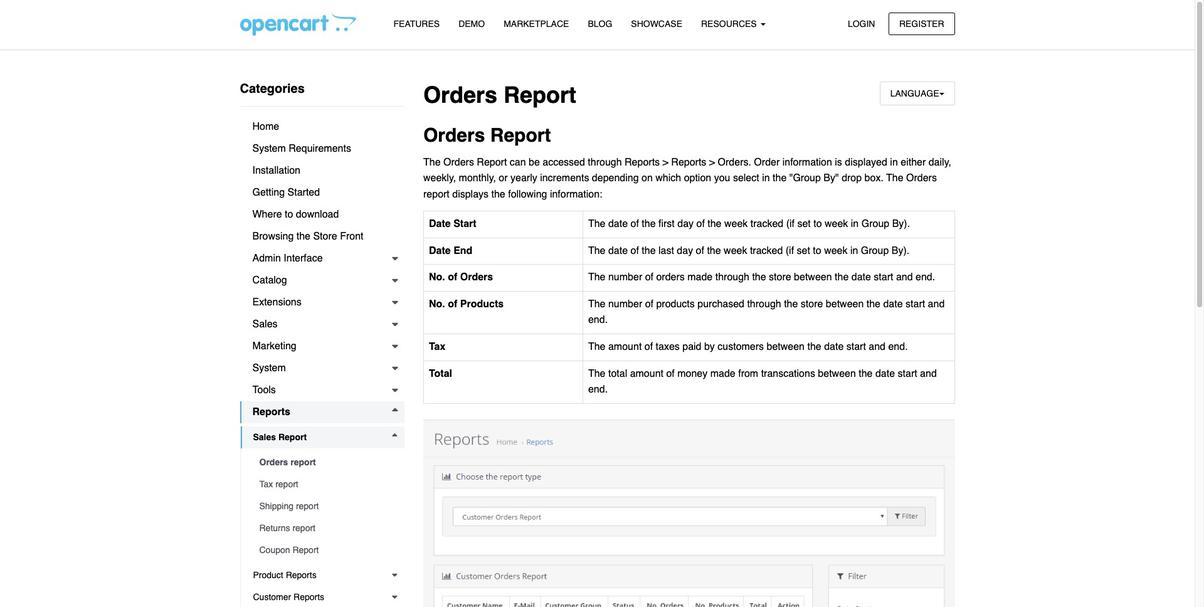 Task type: locate. For each thing, give the bounding box(es) containing it.
categories
[[240, 82, 305, 96]]

0 vertical spatial number
[[608, 272, 642, 283]]

system down home
[[252, 143, 286, 154]]

sales inside "link"
[[253, 432, 276, 442]]

sales up marketing
[[252, 319, 278, 330]]

report down shipping report
[[292, 523, 315, 533]]

1 horizontal spatial >
[[709, 157, 715, 168]]

reports up on
[[625, 157, 660, 168]]

through for orders
[[715, 272, 749, 283]]

to right where
[[285, 209, 293, 220]]

1 no. from the top
[[429, 272, 445, 283]]

the inside the total amount of money made from transcations between the date start and end.
[[588, 368, 605, 379]]

through up depending
[[588, 157, 622, 168]]

0 vertical spatial through
[[588, 157, 622, 168]]

date left the start
[[429, 218, 451, 229]]

group for the date of the first day of the week tracked (if set to week in group by).
[[861, 218, 889, 229]]

group
[[861, 218, 889, 229], [861, 245, 889, 256]]

0 vertical spatial tax
[[429, 341, 445, 352]]

reports up the 'customer reports'
[[286, 570, 316, 580]]

end. for the number of orders made through the store between the date start and end.
[[916, 272, 935, 283]]

tax up the total on the left bottom
[[429, 341, 445, 352]]

report down orders report
[[275, 479, 298, 489]]

>
[[663, 157, 668, 168], [709, 157, 715, 168]]

number left products
[[608, 298, 642, 310]]

in
[[890, 157, 898, 168], [762, 173, 770, 184], [851, 218, 859, 229], [850, 245, 858, 256]]

tax report
[[259, 479, 298, 489]]

0 vertical spatial (if
[[786, 218, 795, 229]]

no. of products
[[429, 298, 504, 310]]

accessed
[[543, 157, 585, 168]]

through down the number of orders made through the store between the date start and end.
[[747, 298, 781, 310]]

made right orders
[[687, 272, 713, 283]]

to
[[285, 209, 293, 220], [813, 218, 822, 229], [813, 245, 821, 256]]

0 vertical spatial by).
[[892, 218, 910, 229]]

set
[[797, 218, 811, 229], [797, 245, 810, 256]]

1 horizontal spatial tax
[[429, 341, 445, 352]]

tracked
[[750, 218, 783, 229], [750, 245, 783, 256]]

end. inside the number of products purchased through the store between the date start and end.
[[588, 314, 608, 326]]

the amount of taxes paid by customers between the date start and end.
[[588, 341, 908, 352]]

the orders report can be accessed through reports > reports > orders. order information is displayed in either daily, weekly, monthly, or yearly increments depending on which option you select in the "group by" drop box. the orders report displays the following information:
[[423, 157, 951, 200]]

number for products
[[608, 298, 642, 310]]

shipping report
[[259, 501, 319, 511]]

is
[[835, 157, 842, 168]]

marketplace
[[504, 19, 569, 29]]

by).
[[892, 218, 910, 229], [892, 245, 909, 256]]

number inside the number of products purchased through the store between the date start and end.
[[608, 298, 642, 310]]

and for the number of products purchased through the store between the date start and end.
[[928, 298, 945, 310]]

getting started
[[252, 187, 320, 198]]

0 vertical spatial day
[[677, 218, 694, 229]]

store up the number of products purchased through the store between the date start and end.
[[769, 272, 791, 283]]

reports inside 'link'
[[286, 570, 316, 580]]

tracked for first
[[750, 218, 783, 229]]

sales
[[252, 319, 278, 330], [253, 432, 276, 442]]

0 vertical spatial sales
[[252, 319, 278, 330]]

1 system from the top
[[252, 143, 286, 154]]

tracked for last
[[750, 245, 783, 256]]

to up the number of orders made through the store between the date start and end.
[[813, 245, 821, 256]]

between for money
[[818, 368, 856, 379]]

report inside the orders report can be accessed through reports > reports > orders. order information is displayed in either daily, weekly, monthly, or yearly increments depending on which option you select in the "group by" drop box. the orders report displays the following information:
[[423, 189, 449, 200]]

showcase link
[[622, 13, 692, 35]]

(if up the number of orders made through the store between the date start and end.
[[786, 245, 794, 256]]

last
[[658, 245, 674, 256]]

1 date from the top
[[429, 218, 451, 229]]

> up you
[[709, 157, 715, 168]]

0 vertical spatial set
[[797, 218, 811, 229]]

between for purchased
[[826, 298, 864, 310]]

2 vertical spatial through
[[747, 298, 781, 310]]

extensions
[[252, 297, 301, 308]]

the for the amount of taxes paid by customers between the date start and end.
[[588, 341, 605, 352]]

no.
[[429, 272, 445, 283], [429, 298, 445, 310]]

1 vertical spatial no.
[[429, 298, 445, 310]]

tax for tax report
[[259, 479, 273, 489]]

1 vertical spatial set
[[797, 245, 810, 256]]

tax up shipping
[[259, 479, 273, 489]]

amount up total
[[608, 341, 642, 352]]

download
[[296, 209, 339, 220]]

through inside the number of products purchased through the store between the date start and end.
[[747, 298, 781, 310]]

blog
[[588, 19, 612, 29]]

product reports link
[[240, 564, 404, 586]]

by). for the date of the last day of the week tracked (if set to week in group by).
[[892, 245, 909, 256]]

the for the total amount of money made from transcations between the date start and end.
[[588, 368, 605, 379]]

system link
[[240, 357, 404, 379]]

group for the date of the last day of the week tracked (if set to week in group by).
[[861, 245, 889, 256]]

0 horizontal spatial >
[[663, 157, 668, 168]]

0 vertical spatial date
[[429, 218, 451, 229]]

the for the number of orders made through the store between the date start and end.
[[588, 272, 605, 283]]

day for first
[[677, 218, 694, 229]]

orders
[[656, 272, 685, 283]]

and inside the number of products purchased through the store between the date start and end.
[[928, 298, 945, 310]]

1 vertical spatial sales
[[253, 432, 276, 442]]

1 horizontal spatial store
[[801, 298, 823, 310]]

to down "group
[[813, 218, 822, 229]]

returns report link
[[247, 517, 404, 539]]

front
[[340, 231, 363, 242]]

1 vertical spatial through
[[715, 272, 749, 283]]

2 system from the top
[[252, 362, 286, 374]]

register
[[899, 18, 944, 29]]

returns
[[259, 523, 290, 533]]

start inside the total amount of money made from transcations between the date start and end.
[[898, 368, 917, 379]]

report
[[423, 189, 449, 200], [291, 457, 316, 467], [275, 479, 298, 489], [296, 501, 319, 511], [292, 523, 315, 533]]

report down "tax report" link
[[296, 501, 319, 511]]

depending
[[592, 173, 639, 184]]

start for the number of orders made through the store between the date start and end.
[[874, 272, 893, 283]]

0 vertical spatial store
[[769, 272, 791, 283]]

store down the number of orders made through the store between the date start and end.
[[801, 298, 823, 310]]

no. for no. of products
[[429, 298, 445, 310]]

0 vertical spatial no.
[[429, 272, 445, 283]]

between inside the total amount of money made from transcations between the date start and end.
[[818, 368, 856, 379]]

day right last
[[677, 245, 693, 256]]

orders report
[[423, 82, 576, 108], [423, 124, 551, 146]]

store for made
[[769, 272, 791, 283]]

1 orders report from the top
[[423, 82, 576, 108]]

day right first
[[677, 218, 694, 229]]

you
[[714, 173, 730, 184]]

end. for the total amount of money made from transcations between the date start and end.
[[588, 384, 608, 395]]

of left money at the right bottom
[[666, 368, 675, 379]]

0 vertical spatial group
[[861, 218, 889, 229]]

register link
[[889, 12, 955, 35]]

to for the date of the last day of the week tracked (if set to week in group by).
[[813, 245, 821, 256]]

0 vertical spatial system
[[252, 143, 286, 154]]

report for returns report
[[292, 523, 315, 533]]

purchased
[[697, 298, 744, 310]]

home
[[252, 121, 279, 132]]

end. for the number of products purchased through the store between the date start and end.
[[588, 314, 608, 326]]

2 date from the top
[[429, 245, 451, 256]]

store for purchased
[[801, 298, 823, 310]]

1 number from the top
[[608, 272, 642, 283]]

2 orders report from the top
[[423, 124, 551, 146]]

set up the number of orders made through the store between the date start and end.
[[797, 245, 810, 256]]

report down weekly,
[[423, 189, 449, 200]]

1 vertical spatial group
[[861, 245, 889, 256]]

of left taxes
[[644, 341, 653, 352]]

through
[[588, 157, 622, 168], [715, 272, 749, 283], [747, 298, 781, 310]]

the inside the number of products purchased through the store between the date start and end.
[[588, 298, 605, 310]]

2 number from the top
[[608, 298, 642, 310]]

1 vertical spatial by).
[[892, 245, 909, 256]]

through up the purchased
[[715, 272, 749, 283]]

through inside the orders report can be accessed through reports > reports > orders. order information is displayed in either daily, weekly, monthly, or yearly increments depending on which option you select in the "group by" drop box. the orders report displays the following information:
[[588, 157, 622, 168]]

2 no. from the top
[[429, 298, 445, 310]]

date
[[608, 218, 628, 229], [608, 245, 628, 256], [851, 272, 871, 283], [883, 298, 903, 310], [824, 341, 844, 352], [875, 368, 895, 379]]

tax
[[429, 341, 445, 352], [259, 479, 273, 489]]

the number of products purchased through the store between the date start and end.
[[588, 298, 945, 326]]

store inside the number of products purchased through the store between the date start and end.
[[801, 298, 823, 310]]

set for the date of the last day of the week tracked (if set to week in group by).
[[797, 245, 810, 256]]

start inside the number of products purchased through the store between the date start and end.
[[906, 298, 925, 310]]

0 vertical spatial tracked
[[750, 218, 783, 229]]

set down "group
[[797, 218, 811, 229]]

> up which
[[663, 157, 668, 168]]

customer reports link
[[240, 586, 404, 607]]

tax inside "tax report" link
[[259, 479, 273, 489]]

date left end
[[429, 245, 451, 256]]

1 vertical spatial date
[[429, 245, 451, 256]]

(if for first
[[786, 218, 795, 229]]

the for the date of the last day of the week tracked (if set to week in group by).
[[588, 245, 605, 256]]

returns report
[[259, 523, 315, 533]]

and inside the total amount of money made from transcations between the date start and end.
[[920, 368, 937, 379]]

system requirements link
[[240, 138, 404, 160]]

1 vertical spatial system
[[252, 362, 286, 374]]

1 vertical spatial store
[[801, 298, 823, 310]]

date for date start
[[429, 218, 451, 229]]

1 vertical spatial tax
[[259, 479, 273, 489]]

1 vertical spatial orders report
[[423, 124, 551, 146]]

tracked up the number of orders made through the store between the date start and end.
[[750, 245, 783, 256]]

sales for sales
[[252, 319, 278, 330]]

by"
[[824, 173, 839, 184]]

sales up orders report
[[253, 432, 276, 442]]

sales for sales report
[[253, 432, 276, 442]]

system inside "link"
[[252, 143, 286, 154]]

0 vertical spatial orders report
[[423, 82, 576, 108]]

to inside "link"
[[285, 209, 293, 220]]

amount right total
[[630, 368, 663, 379]]

box.
[[864, 173, 883, 184]]

of inside the number of products purchased through the store between the date start and end.
[[645, 298, 653, 310]]

sales report link
[[240, 426, 404, 448]]

increments
[[540, 173, 589, 184]]

report inside 'link'
[[291, 457, 316, 467]]

no. down no. of orders
[[429, 298, 445, 310]]

where
[[252, 209, 282, 220]]

1 vertical spatial (if
[[786, 245, 794, 256]]

tracked up the date of the last day of the week tracked (if set to week in group by). at the top of the page
[[750, 218, 783, 229]]

report down sales report "link"
[[291, 457, 316, 467]]

coupon report link
[[247, 539, 404, 561]]

of right last
[[696, 245, 704, 256]]

0 horizontal spatial store
[[769, 272, 791, 283]]

number
[[608, 272, 642, 283], [608, 298, 642, 310]]

day for last
[[677, 245, 693, 256]]

0 horizontal spatial tax
[[259, 479, 273, 489]]

requirements
[[289, 143, 351, 154]]

1 vertical spatial tracked
[[750, 245, 783, 256]]

date start
[[429, 218, 476, 229]]

2 > from the left
[[709, 157, 715, 168]]

1 vertical spatial number
[[608, 298, 642, 310]]

system for system requirements
[[252, 143, 286, 154]]

system up tools
[[252, 362, 286, 374]]

amount
[[608, 341, 642, 352], [630, 368, 663, 379]]

customers
[[718, 341, 764, 352]]

and for the total amount of money made from transcations between the date start and end.
[[920, 368, 937, 379]]

coupon report
[[259, 545, 319, 555]]

by
[[704, 341, 715, 352]]

of left products
[[645, 298, 653, 310]]

week
[[724, 218, 748, 229], [825, 218, 848, 229], [724, 245, 747, 256], [824, 245, 848, 256]]

date inside the number of products purchased through the store between the date start and end.
[[883, 298, 903, 310]]

number left orders
[[608, 272, 642, 283]]

1 vertical spatial day
[[677, 245, 693, 256]]

the for the number of products purchased through the store between the date start and end.
[[588, 298, 605, 310]]

report inside "link"
[[292, 523, 315, 533]]

marketing
[[252, 341, 296, 352]]

opencart - open source shopping cart solution image
[[240, 13, 356, 36]]

1 vertical spatial made
[[710, 368, 735, 379]]

interface
[[284, 253, 323, 264]]

between inside the number of products purchased through the store between the date start and end.
[[826, 298, 864, 310]]

made left from
[[710, 368, 735, 379]]

end. inside the total amount of money made from transcations between the date start and end.
[[588, 384, 608, 395]]

system
[[252, 143, 286, 154], [252, 362, 286, 374]]

products
[[656, 298, 695, 310]]

sales link
[[240, 314, 404, 335]]

1 vertical spatial amount
[[630, 368, 663, 379]]

(if down "group
[[786, 218, 795, 229]]

getting
[[252, 187, 285, 198]]

admin customer sales report image
[[423, 419, 955, 607]]

the
[[773, 173, 787, 184], [491, 189, 505, 200], [642, 218, 656, 229], [708, 218, 721, 229], [296, 231, 310, 242], [642, 245, 656, 256], [707, 245, 721, 256], [752, 272, 766, 283], [835, 272, 849, 283], [784, 298, 798, 310], [866, 298, 880, 310], [807, 341, 821, 352], [859, 368, 873, 379]]

reports
[[625, 157, 660, 168], [671, 157, 706, 168], [252, 406, 290, 418], [286, 570, 316, 580], [294, 592, 324, 602]]

option
[[684, 173, 711, 184]]

no. down "date end"
[[429, 272, 445, 283]]

displayed
[[845, 157, 887, 168]]

orders
[[423, 82, 497, 108], [423, 124, 485, 146], [443, 157, 474, 168], [906, 173, 937, 184], [460, 272, 493, 283], [259, 457, 288, 467]]



Task type: describe. For each thing, give the bounding box(es) containing it.
reports down tools
[[252, 406, 290, 418]]

marketplace link
[[494, 13, 578, 35]]

demo link
[[449, 13, 494, 35]]

installation link
[[240, 160, 404, 182]]

of down "date end"
[[448, 272, 457, 283]]

end
[[453, 245, 472, 256]]

the number of orders made through the store between the date start and end.
[[588, 272, 935, 283]]

demo
[[458, 19, 485, 29]]

date for date end
[[429, 245, 451, 256]]

date inside the total amount of money made from transcations between the date start and end.
[[875, 368, 895, 379]]

total
[[608, 368, 627, 379]]

date end
[[429, 245, 472, 256]]

which
[[655, 173, 681, 184]]

by). for the date of the first day of the week tracked (if set to week in group by).
[[892, 218, 910, 229]]

resources
[[701, 19, 759, 29]]

from
[[738, 368, 758, 379]]

browsing
[[252, 231, 294, 242]]

started
[[288, 187, 320, 198]]

resources link
[[692, 13, 775, 35]]

report for shipping report
[[296, 501, 319, 511]]

admin interface
[[252, 253, 323, 264]]

tax for tax
[[429, 341, 445, 352]]

of left last
[[631, 245, 639, 256]]

reports down product reports 'link' at left bottom
[[294, 592, 324, 602]]

login
[[848, 18, 875, 29]]

on
[[642, 173, 653, 184]]

the for the orders report can be accessed through reports > reports > orders. order information is displayed in either daily, weekly, monthly, or yearly increments depending on which option you select in the "group by" drop box. the orders report displays the following information:
[[423, 157, 441, 168]]

coupon
[[259, 545, 290, 555]]

language
[[890, 88, 939, 98]]

reports link
[[240, 401, 404, 423]]

be
[[529, 157, 540, 168]]

the inside the total amount of money made from transcations between the date start and end.
[[859, 368, 873, 379]]

between for made
[[794, 272, 832, 283]]

1 > from the left
[[663, 157, 668, 168]]

amount inside the total amount of money made from transcations between the date start and end.
[[630, 368, 663, 379]]

system requirements
[[252, 143, 351, 154]]

product reports
[[253, 570, 316, 580]]

blog link
[[578, 13, 622, 35]]

taxes
[[656, 341, 680, 352]]

reports up option
[[671, 157, 706, 168]]

orders report
[[259, 457, 316, 467]]

language button
[[880, 82, 955, 106]]

"group
[[789, 173, 821, 184]]

to for the date of the first day of the week tracked (if set to week in group by).
[[813, 218, 822, 229]]

select
[[733, 173, 759, 184]]

total
[[429, 368, 452, 379]]

first
[[658, 218, 675, 229]]

tools link
[[240, 379, 404, 401]]

no. of orders
[[429, 272, 493, 283]]

paid
[[682, 341, 701, 352]]

drop
[[842, 173, 862, 184]]

weekly,
[[423, 173, 456, 184]]

of left first
[[631, 218, 639, 229]]

browsing the store front
[[252, 231, 363, 242]]

extensions link
[[240, 292, 404, 314]]

the for the date of the first day of the week tracked (if set to week in group by).
[[588, 218, 605, 229]]

monthly,
[[459, 173, 496, 184]]

customer
[[253, 592, 291, 602]]

of right first
[[696, 218, 705, 229]]

information:
[[550, 189, 602, 200]]

where to download link
[[240, 204, 404, 226]]

report for orders report
[[291, 457, 316, 467]]

no. for no. of orders
[[429, 272, 445, 283]]

the inside the browsing the store front link
[[296, 231, 310, 242]]

sales report
[[253, 432, 307, 442]]

start for the total amount of money made from transcations between the date start and end.
[[898, 368, 917, 379]]

0 vertical spatial made
[[687, 272, 713, 283]]

made inside the total amount of money made from transcations between the date start and end.
[[710, 368, 735, 379]]

orders inside 'link'
[[259, 457, 288, 467]]

marketing link
[[240, 335, 404, 357]]

of down no. of orders
[[448, 298, 457, 310]]

money
[[677, 368, 708, 379]]

number for orders
[[608, 272, 642, 283]]

information
[[782, 157, 832, 168]]

shipping report link
[[247, 495, 404, 517]]

through for products
[[747, 298, 781, 310]]

0 vertical spatial amount
[[608, 341, 642, 352]]

installation
[[252, 165, 300, 176]]

transcations
[[761, 368, 815, 379]]

set for the date of the first day of the week tracked (if set to week in group by).
[[797, 218, 811, 229]]

start
[[453, 218, 476, 229]]

tools
[[252, 384, 276, 396]]

orders report link
[[247, 452, 404, 473]]

report inside "link"
[[278, 432, 307, 442]]

the date of the last day of the week tracked (if set to week in group by).
[[588, 245, 909, 256]]

tax report link
[[247, 473, 404, 495]]

features
[[393, 19, 440, 29]]

home link
[[240, 116, 404, 138]]

the date of the first day of the week tracked (if set to week in group by).
[[588, 218, 910, 229]]

following
[[508, 189, 547, 200]]

store
[[313, 231, 337, 242]]

of left orders
[[645, 272, 653, 283]]

start for the number of products purchased through the store between the date start and end.
[[906, 298, 925, 310]]

order
[[754, 157, 780, 168]]

(if for last
[[786, 245, 794, 256]]

and for the number of orders made through the store between the date start and end.
[[896, 272, 913, 283]]

yearly
[[510, 173, 537, 184]]

catalog
[[252, 275, 287, 286]]

products
[[460, 298, 504, 310]]

report inside the orders report can be accessed through reports > reports > orders. order information is displayed in either daily, weekly, monthly, or yearly increments depending on which option you select in the "group by" drop box. the orders report displays the following information:
[[477, 157, 507, 168]]

browsing the store front link
[[240, 226, 404, 248]]

admin interface link
[[240, 248, 404, 270]]

or
[[499, 173, 508, 184]]

getting started link
[[240, 182, 404, 204]]

daily,
[[929, 157, 951, 168]]

system for system
[[252, 362, 286, 374]]

catalog link
[[240, 270, 404, 292]]

customer reports
[[253, 592, 324, 602]]

orders.
[[718, 157, 751, 168]]

of inside the total amount of money made from transcations between the date start and end.
[[666, 368, 675, 379]]

report for tax report
[[275, 479, 298, 489]]



Task type: vqa. For each thing, say whether or not it's contained in the screenshot.


